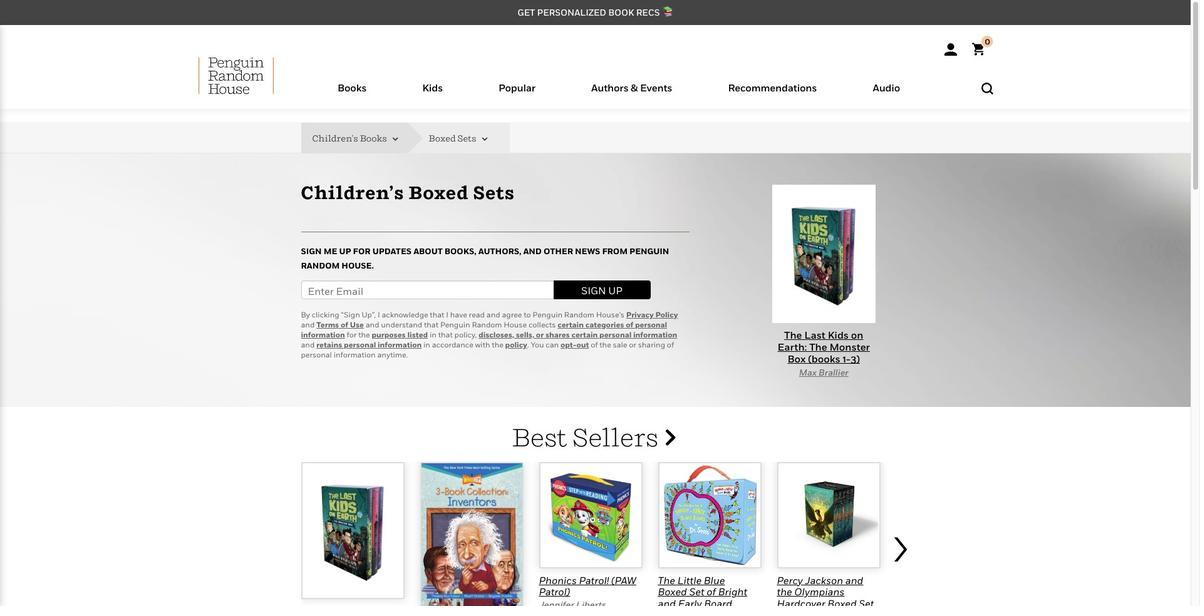 Task type: describe. For each thing, give the bounding box(es) containing it.
bright
[[719, 586, 748, 599]]

and down by
[[301, 320, 315, 330]]

authors & events button
[[564, 79, 701, 109]]

other
[[544, 246, 574, 256]]

news
[[575, 246, 601, 256]]

2 i from the left
[[446, 310, 449, 320]]

terms
[[317, 320, 339, 330]]

children's for children's books
[[312, 133, 358, 143]]

for the purposes listed in that policy, discloses, sells, or shares certain personal information and retains personal information in accordance with the policy . you can opt-out
[[301, 330, 678, 350]]

information up "sharing"
[[634, 330, 678, 340]]

penguin inside sign me up for updates about books, authors, and other news from penguin random house.
[[630, 246, 670, 256]]

popular button
[[471, 79, 564, 109]]

the little blue boxed set of bright and early boa
[[658, 575, 748, 607]]

the little blue boxed set of bright and early board books by dr. seuss image
[[658, 462, 762, 569]]

children's books
[[312, 133, 389, 143]]

and right read
[[487, 310, 501, 320]]

up inside sign me up for updates about books, authors, and other news from penguin random house.
[[339, 246, 351, 256]]

boxed inside percy jackson and the olympians hardcover boxed set
[[828, 598, 857, 607]]

the inside percy jackson and the olympians hardcover boxed set
[[777, 586, 793, 599]]

shares
[[546, 330, 570, 340]]

percy
[[777, 575, 803, 587]]

agree
[[502, 310, 522, 320]]

of the sale or sharing of personal information anytime.
[[301, 340, 674, 360]]

shopping cart image
[[972, 36, 994, 56]]

books button
[[310, 79, 395, 109]]

children's boxed sets
[[301, 181, 515, 203]]

the little blue boxed set of bright and early boa link
[[658, 575, 748, 607]]

0 vertical spatial in
[[430, 330, 437, 340]]

search image
[[982, 83, 994, 94]]

patrol!
[[579, 575, 609, 587]]

understand
[[381, 320, 423, 330]]

set inside the little blue boxed set of bright and early boa
[[690, 586, 705, 599]]

house.
[[342, 261, 374, 271]]

percy jackson and the olympians hardcover boxed set link
[[777, 575, 875, 607]]

"sign
[[341, 310, 360, 320]]

2 horizontal spatial random
[[565, 310, 595, 320]]

best
[[512, 422, 568, 452]]

the for the last kids on earth: the monster box (books 1-3)
[[785, 329, 803, 342]]

of inside the little blue boxed set of bright and early boa
[[707, 586, 716, 599]]

penguin random house image
[[198, 57, 274, 95]]

kids inside the last kids on earth: the monster box (books 1-3)
[[828, 329, 849, 342]]

authors & events link
[[592, 81, 673, 109]]

(paw
[[612, 575, 637, 587]]

sellers
[[573, 422, 659, 452]]

have
[[450, 310, 467, 320]]

information inside "certain categories of personal information"
[[301, 330, 345, 340]]

on
[[852, 329, 864, 342]]

or inside of the sale or sharing of personal information anytime.
[[629, 340, 637, 350]]

the up retains personal information link
[[359, 330, 370, 340]]

and inside the little blue boxed set of bright and early boa
[[658, 598, 676, 607]]

terms of use link
[[317, 320, 364, 330]]

events
[[640, 81, 673, 94]]

sign in image
[[945, 43, 957, 56]]

the last kids on earth: the monster box (books 1-3)
[[778, 329, 871, 366]]

sets inside 'boxed sets' field
[[458, 133, 477, 143]]

discloses, sells, or shares certain personal information link
[[479, 330, 678, 340]]

2 vertical spatial random
[[472, 320, 502, 330]]

recs
[[637, 7, 660, 18]]

boxed inside field
[[429, 133, 456, 143]]

› link
[[890, 508, 915, 607]]

books,
[[445, 246, 477, 256]]

angle down image
[[389, 135, 399, 144]]

authors
[[592, 81, 629, 94]]

to
[[524, 310, 531, 320]]

kids inside dropdown button
[[423, 81, 443, 94]]

information down the purposes listed link
[[378, 340, 422, 350]]

jackson
[[806, 575, 844, 587]]

and inside percy jackson and the olympians hardcover boxed set
[[846, 575, 864, 587]]

opt-
[[561, 340, 577, 350]]

max brallier link
[[800, 367, 849, 378]]

retains
[[317, 340, 342, 350]]

up inside sign up button
[[609, 284, 623, 297]]

updates
[[373, 246, 412, 256]]

phonics patrol! (paw patrol) link
[[539, 575, 637, 599]]

&
[[631, 81, 638, 94]]

set inside percy jackson and the olympians hardcover boxed set
[[859, 598, 875, 607]]

anytime.
[[378, 350, 408, 360]]

policy
[[506, 340, 528, 350]]

recommendations button
[[701, 79, 845, 109]]

certain inside for the purposes listed in that policy, discloses, sells, or shares certain personal information and retains personal information in accordance with the policy . you can opt-out
[[572, 330, 598, 340]]

1 i from the left
[[378, 310, 380, 320]]

personal up sale
[[600, 330, 632, 340]]

listed
[[408, 330, 428, 340]]

by clicking "sign up", i acknowledge that i have read and agree to penguin random house's privacy policy and terms of use and understand that penguin random house collects
[[301, 310, 678, 330]]

sign up
[[582, 284, 623, 297]]

.
[[528, 340, 529, 350]]

percy jackson and the olympians hardcover boxed set
[[777, 575, 875, 607]]

get
[[518, 7, 535, 18]]

1 vertical spatial in
[[424, 340, 431, 350]]

early
[[679, 598, 702, 607]]

phonics
[[539, 575, 577, 587]]

Children's Books field
[[312, 123, 427, 153]]

or inside for the purposes listed in that policy, discloses, sells, or shares certain personal information and retains personal information in accordance with the policy . you can opt-out
[[536, 330, 544, 340]]

the down 'discloses,'
[[492, 340, 504, 350]]

the last kids on earth: the monster box (books 1-3) image
[[301, 462, 405, 600]]

information inside of the sale or sharing of personal information anytime.
[[334, 350, 376, 360]]

certain inside "certain categories of personal information"
[[558, 320, 584, 330]]

random inside sign me up for updates about books, authors, and other news from penguin random house.
[[301, 261, 340, 271]]

books link
[[338, 81, 367, 109]]

house
[[504, 320, 527, 330]]

you
[[531, 340, 544, 350]]

sharing
[[638, 340, 666, 350]]

of right out
[[591, 340, 598, 350]]

patrol)
[[539, 586, 570, 599]]

and down up",
[[366, 320, 380, 330]]



Task type: vqa. For each thing, say whether or not it's contained in the screenshot.
bottommost For more information, including terms, conditions, and to request a new account application, please contact a New Account representative.
no



Task type: locate. For each thing, give the bounding box(es) containing it.
penguin up collects
[[533, 310, 563, 320]]

in down "listed"
[[424, 340, 431, 350]]

monster
[[830, 341, 871, 354]]

1 vertical spatial sets
[[473, 181, 515, 203]]

use
[[350, 320, 364, 330]]

browse by category or genre navigation
[[301, 123, 677, 154]]

and left other at left
[[524, 246, 542, 256]]

1 vertical spatial certain
[[572, 330, 598, 340]]

collects
[[529, 320, 556, 330]]

books up 'children's books'
[[338, 81, 367, 94]]

Enter Email email field
[[301, 281, 554, 300]]

in
[[430, 330, 437, 340], [424, 340, 431, 350]]

1 vertical spatial books
[[360, 133, 387, 143]]

the inside of the sale or sharing of personal information anytime.
[[600, 340, 612, 350]]

main navigation element
[[168, 57, 1024, 109]]

of
[[341, 320, 348, 330], [626, 320, 634, 330], [591, 340, 598, 350], [667, 340, 674, 350], [707, 586, 716, 599]]

in right "listed"
[[430, 330, 437, 340]]

1 vertical spatial that
[[424, 320, 439, 330]]

children's inside field
[[312, 133, 358, 143]]

sets
[[458, 133, 477, 143], [473, 181, 515, 203]]

boxed left blue
[[658, 586, 687, 599]]

can
[[546, 340, 559, 350]]

brallier
[[819, 367, 849, 378]]

book
[[609, 7, 635, 18]]

sets down angle down icon
[[473, 181, 515, 203]]

max
[[800, 367, 817, 378]]

house's
[[597, 310, 625, 320]]

categories
[[586, 320, 624, 330]]

kids left the on
[[828, 329, 849, 342]]

kids up boxed sets
[[423, 81, 443, 94]]

or down collects
[[536, 330, 544, 340]]

0 vertical spatial that
[[430, 310, 445, 320]]

certain
[[558, 320, 584, 330], [572, 330, 598, 340]]

1 horizontal spatial the
[[785, 329, 803, 342]]

get personalized book recs 📚
[[518, 7, 674, 18]]

books inside dropdown button
[[338, 81, 367, 94]]

random down the me
[[301, 261, 340, 271]]

i left have
[[446, 310, 449, 320]]

kids link
[[423, 81, 443, 109]]

0 vertical spatial sets
[[458, 133, 477, 143]]

the last kids on earth: the monster box (books 1-3) link
[[772, 185, 876, 366]]

recommendations link
[[729, 81, 818, 109]]

1 vertical spatial or
[[629, 340, 637, 350]]

0 horizontal spatial random
[[301, 261, 340, 271]]

the left last
[[785, 329, 803, 342]]

1 vertical spatial sign
[[582, 284, 606, 297]]

0 vertical spatial kids
[[423, 81, 443, 94]]

0 horizontal spatial i
[[378, 310, 380, 320]]

of right "sharing"
[[667, 340, 674, 350]]

phonics patrol! (paw patrol) image
[[539, 462, 643, 569]]

me
[[324, 246, 337, 256]]

the
[[359, 330, 370, 340], [492, 340, 504, 350], [600, 340, 612, 350], [777, 586, 793, 599]]

boxed left angle down icon
[[429, 133, 456, 143]]

0 horizontal spatial kids
[[423, 81, 443, 94]]

and left early
[[658, 598, 676, 607]]

the
[[785, 329, 803, 342], [810, 341, 828, 354], [658, 575, 676, 587]]

for inside sign me up for updates about books, authors, and other news from penguin random house.
[[353, 246, 371, 256]]

with
[[475, 340, 490, 350]]

sign left the me
[[301, 246, 322, 256]]

children's down 'children's books'
[[301, 181, 405, 203]]

1 horizontal spatial or
[[629, 340, 637, 350]]

0 horizontal spatial up
[[339, 246, 351, 256]]

sets left angle down icon
[[458, 133, 477, 143]]

children's
[[312, 133, 358, 143], [301, 181, 405, 203]]

random
[[301, 261, 340, 271], [565, 310, 595, 320], [472, 320, 502, 330]]

policy,
[[455, 330, 477, 340]]

›
[[890, 513, 911, 573]]

read
[[469, 310, 485, 320]]

best sellers link
[[512, 422, 676, 452]]

and left retains
[[301, 340, 315, 350]]

1 horizontal spatial set
[[859, 598, 875, 607]]

policy
[[656, 310, 678, 320]]

sale
[[613, 340, 628, 350]]

1 vertical spatial children's
[[301, 181, 405, 203]]

random up 'discloses,'
[[472, 320, 502, 330]]

books inside field
[[360, 133, 387, 143]]

1-
[[843, 353, 851, 366]]

that up accordance
[[439, 330, 453, 340]]

up
[[339, 246, 351, 256], [609, 284, 623, 297]]

sells,
[[516, 330, 535, 340]]

and inside for the purposes listed in that policy, discloses, sells, or shares certain personal information and retains personal information in accordance with the policy . you can opt-out
[[301, 340, 315, 350]]

for up house.
[[353, 246, 371, 256]]

boxed down jackson on the bottom right
[[828, 598, 857, 607]]

1 horizontal spatial kids
[[828, 329, 849, 342]]

olympians
[[795, 586, 845, 599]]

boxed sets
[[429, 133, 478, 143]]

0 horizontal spatial the
[[658, 575, 676, 587]]

sign up 'house's'
[[582, 284, 606, 297]]

information
[[301, 330, 345, 340], [634, 330, 678, 340], [378, 340, 422, 350], [334, 350, 376, 360]]

that inside for the purposes listed in that policy, discloses, sells, or shares certain personal information and retains personal information in accordance with the policy . you can opt-out
[[439, 330, 453, 340]]

Boxed Sets field
[[429, 123, 510, 153]]

boxed inside the little blue boxed set of bright and early boa
[[658, 586, 687, 599]]

of left bright
[[707, 586, 716, 599]]

1 vertical spatial up
[[609, 284, 623, 297]]

0 horizontal spatial or
[[536, 330, 544, 340]]

personal inside of the sale or sharing of personal information anytime.
[[301, 350, 332, 360]]

1 horizontal spatial up
[[609, 284, 623, 297]]

certain up discloses, sells, or shares certain personal information link
[[558, 320, 584, 330]]

blue
[[704, 575, 725, 587]]

the left "olympians"
[[777, 586, 793, 599]]

1 vertical spatial for
[[347, 330, 357, 340]]

sign for sign me up for updates about books, authors, and other news from penguin random house.
[[301, 246, 322, 256]]

sign for sign up
[[582, 284, 606, 297]]

1 horizontal spatial sign
[[582, 284, 606, 297]]

0 horizontal spatial penguin
[[441, 320, 470, 330]]

recommendations
[[729, 81, 818, 94]]

0 vertical spatial random
[[301, 261, 340, 271]]

opt-out link
[[561, 340, 589, 350]]

3)
[[851, 353, 861, 366]]

children's down books link
[[312, 133, 358, 143]]

the inside the little blue boxed set of bright and early boa
[[658, 575, 676, 587]]

about
[[414, 246, 443, 256]]

up",
[[362, 310, 376, 320]]

who hq 3-book collection: inventors image
[[420, 462, 524, 607]]

books left angle down image
[[360, 133, 387, 143]]

audio button
[[845, 79, 929, 109]]

2 horizontal spatial the
[[810, 341, 828, 354]]

accordance
[[432, 340, 474, 350]]

for down use
[[347, 330, 357, 340]]

books
[[338, 81, 367, 94], [360, 133, 387, 143]]

1 vertical spatial random
[[565, 310, 595, 320]]

of inside "by clicking "sign up", i acknowledge that i have read and agree to penguin random house's privacy policy and terms of use and understand that penguin random house collects"
[[341, 320, 348, 330]]

0 horizontal spatial sign
[[301, 246, 322, 256]]

audio link
[[873, 81, 901, 109]]

audio
[[873, 81, 901, 94]]

the left sale
[[600, 340, 612, 350]]

random up discloses, sells, or shares certain personal information link
[[565, 310, 595, 320]]

0 vertical spatial children's
[[312, 133, 358, 143]]

that left have
[[430, 310, 445, 320]]

angle down image
[[478, 135, 488, 144]]

of inside "certain categories of personal information"
[[626, 320, 634, 330]]

hardcover
[[777, 598, 826, 607]]

2 horizontal spatial penguin
[[630, 246, 670, 256]]

1 horizontal spatial i
[[446, 310, 449, 320]]

personal down privacy policy link
[[636, 320, 668, 330]]

the for the little blue boxed set of bright and early boa
[[658, 575, 676, 587]]

1 horizontal spatial penguin
[[533, 310, 563, 320]]

retains personal information link
[[317, 340, 422, 350]]

1 vertical spatial kids
[[828, 329, 849, 342]]

information down terms
[[301, 330, 345, 340]]

boxed down boxed sets
[[409, 181, 469, 203]]

i right up",
[[378, 310, 380, 320]]

authors & events
[[592, 81, 673, 94]]

and inside sign me up for updates about books, authors, and other news from penguin random house.
[[524, 246, 542, 256]]

and right jackson on the bottom right
[[846, 575, 864, 587]]

up up 'house's'
[[609, 284, 623, 297]]

policy link
[[506, 340, 528, 350]]

discloses,
[[479, 330, 514, 340]]

that up "listed"
[[424, 320, 439, 330]]

sign inside sign me up for updates about books, authors, and other news from penguin random house.
[[301, 246, 322, 256]]

personal down retains
[[301, 350, 332, 360]]

penguin right from on the top
[[630, 246, 670, 256]]

sign up button
[[554, 281, 651, 300]]

or right sale
[[629, 340, 637, 350]]

authors,
[[479, 246, 522, 256]]

children's for children's boxed sets
[[301, 181, 405, 203]]

0 vertical spatial penguin
[[630, 246, 670, 256]]

acknowledge
[[382, 310, 428, 320]]

📚
[[662, 7, 674, 18]]

0 vertical spatial or
[[536, 330, 544, 340]]

that
[[430, 310, 445, 320], [424, 320, 439, 330], [439, 330, 453, 340]]

1 vertical spatial penguin
[[533, 310, 563, 320]]

or
[[536, 330, 544, 340], [629, 340, 637, 350]]

up right the me
[[339, 246, 351, 256]]

the right box
[[810, 341, 828, 354]]

the left little
[[658, 575, 676, 587]]

popular
[[499, 81, 536, 94]]

0 vertical spatial books
[[338, 81, 367, 94]]

2 vertical spatial penguin
[[441, 320, 470, 330]]

earth:
[[778, 341, 808, 354]]

of down privacy
[[626, 320, 634, 330]]

percy jackson and the olympians hardcover boxed set image
[[777, 462, 881, 569]]

clicking
[[312, 310, 339, 320]]

certain up out
[[572, 330, 598, 340]]

0 vertical spatial certain
[[558, 320, 584, 330]]

information down retains personal information link
[[334, 350, 376, 360]]

penguin down have
[[441, 320, 470, 330]]

of down "sign
[[341, 320, 348, 330]]

personal inside "certain categories of personal information"
[[636, 320, 668, 330]]

0 vertical spatial sign
[[301, 246, 322, 256]]

personal down use
[[344, 340, 376, 350]]

for inside for the purposes listed in that policy, discloses, sells, or shares certain personal information and retains personal information in accordance with the policy . you can opt-out
[[347, 330, 357, 340]]

1 horizontal spatial random
[[472, 320, 502, 330]]

certain categories of personal information
[[301, 320, 668, 340]]

(books
[[809, 353, 841, 366]]

sign inside button
[[582, 284, 606, 297]]

from
[[603, 246, 628, 256]]

by
[[301, 310, 310, 320]]

personal
[[636, 320, 668, 330], [600, 330, 632, 340], [344, 340, 376, 350], [301, 350, 332, 360]]

0 vertical spatial up
[[339, 246, 351, 256]]

0 horizontal spatial set
[[690, 586, 705, 599]]

phonics patrol! (paw patrol)
[[539, 575, 637, 599]]

purposes
[[372, 330, 406, 340]]

penguin
[[630, 246, 670, 256], [533, 310, 563, 320], [441, 320, 470, 330]]

2 vertical spatial that
[[439, 330, 453, 340]]

0 vertical spatial for
[[353, 246, 371, 256]]

get personalized book recs 📚 link
[[518, 7, 674, 18]]

box
[[788, 353, 806, 366]]

out
[[577, 340, 589, 350]]



